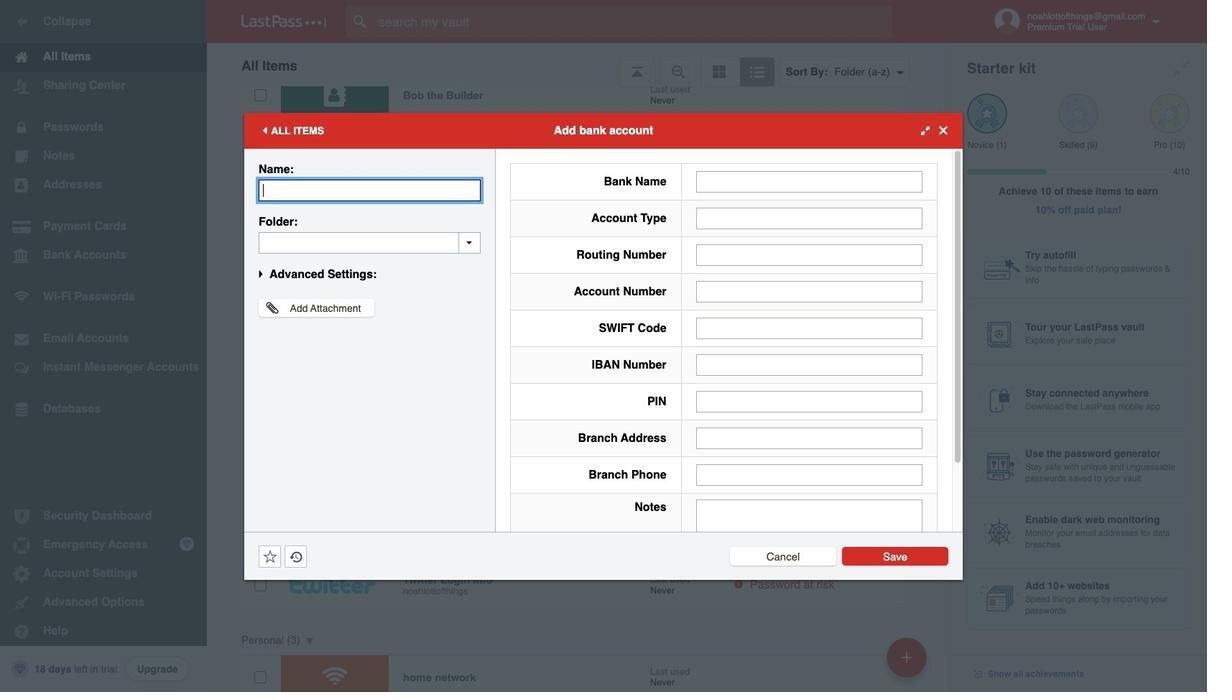 Task type: vqa. For each thing, say whether or not it's contained in the screenshot.
Search search field
yes



Task type: locate. For each thing, give the bounding box(es) containing it.
None text field
[[696, 171, 923, 192], [259, 179, 481, 201], [696, 207, 923, 229], [259, 232, 481, 253], [696, 317, 923, 339], [696, 391, 923, 412], [696, 427, 923, 449], [696, 499, 923, 588], [696, 171, 923, 192], [259, 179, 481, 201], [696, 207, 923, 229], [259, 232, 481, 253], [696, 317, 923, 339], [696, 391, 923, 412], [696, 427, 923, 449], [696, 499, 923, 588]]

None text field
[[696, 244, 923, 266], [696, 281, 923, 302], [696, 354, 923, 376], [696, 464, 923, 486], [696, 244, 923, 266], [696, 281, 923, 302], [696, 354, 923, 376], [696, 464, 923, 486]]

new item image
[[902, 652, 912, 662]]

lastpass image
[[242, 15, 326, 28]]

vault options navigation
[[207, 43, 950, 86]]

search my vault text field
[[347, 6, 921, 37]]

dialog
[[244, 113, 963, 598]]



Task type: describe. For each thing, give the bounding box(es) containing it.
Search search field
[[347, 6, 921, 37]]

main navigation navigation
[[0, 0, 207, 692]]

new item navigation
[[882, 633, 936, 692]]



